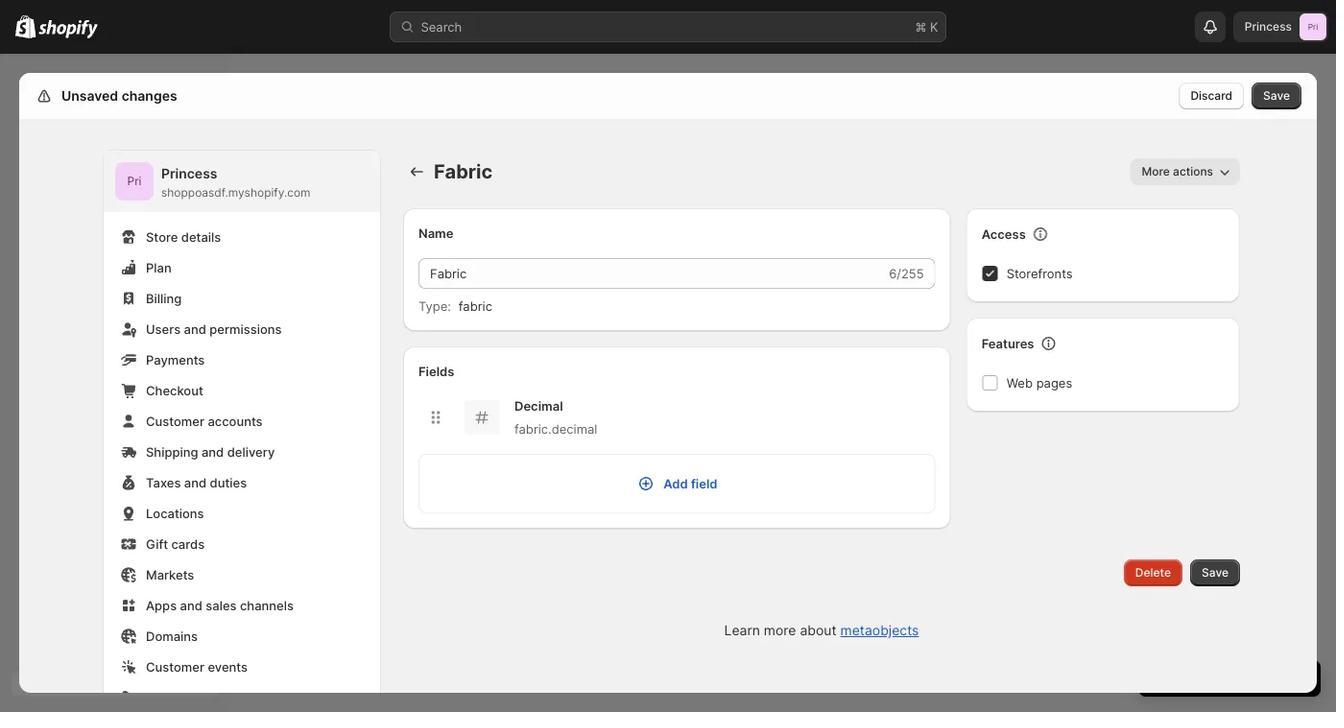 Task type: describe. For each thing, give the bounding box(es) containing it.
learn
[[725, 623, 760, 639]]

add field
[[664, 476, 718, 491]]

unsaved
[[61, 88, 118, 104]]

users and permissions
[[146, 322, 282, 337]]

more
[[764, 623, 797, 639]]

settings
[[58, 88, 112, 104]]

taxes and duties link
[[115, 470, 369, 497]]

delivery
[[227, 445, 275, 460]]

shipping and delivery link
[[115, 439, 369, 466]]

store
[[146, 230, 178, 244]]

discard
[[1191, 89, 1233, 103]]

actions
[[1174, 165, 1214, 179]]

princess for princess
[[1245, 20, 1293, 34]]

shopify image
[[39, 20, 98, 39]]

learn more about metaobjects
[[725, 623, 919, 639]]

name
[[419, 226, 454, 241]]

markets
[[146, 568, 194, 582]]

changes
[[122, 88, 177, 104]]

gift cards link
[[115, 531, 369, 558]]

and for users
[[184, 322, 206, 337]]

decimal fabric.decimal
[[515, 399, 598, 436]]

customer accounts
[[146, 414, 263, 429]]

Examples: Cart upsell, Fabric colors, Product bundle text field
[[419, 258, 886, 289]]

apps and sales channels link
[[115, 593, 369, 619]]

k
[[931, 19, 939, 34]]

web
[[1007, 375, 1033, 390]]

brand
[[146, 690, 181, 705]]

shoppoasdf.myshopify.com
[[161, 186, 311, 200]]

customer accounts link
[[115, 408, 369, 435]]

customer events link
[[115, 654, 369, 681]]

web pages
[[1007, 375, 1073, 390]]

taxes and duties
[[146, 475, 247, 490]]

pages
[[1037, 375, 1073, 390]]

shipping and delivery
[[146, 445, 275, 460]]

field
[[691, 476, 718, 491]]

duties
[[210, 475, 247, 490]]

princess for princess shoppoasdf.myshopify.com
[[161, 166, 218, 182]]

metaobjects link
[[841, 623, 919, 639]]

and for apps
[[180, 598, 202, 613]]

type:
[[419, 299, 451, 314]]

shop settings menu element
[[104, 151, 380, 713]]

fabric
[[434, 160, 493, 183]]

gift
[[146, 537, 168, 552]]

brand link
[[115, 685, 369, 712]]

shopify image
[[15, 15, 36, 38]]

⌘ k
[[916, 19, 939, 34]]

add
[[664, 476, 688, 491]]



Task type: locate. For each thing, give the bounding box(es) containing it.
0 vertical spatial princess image
[[1300, 13, 1327, 40]]

users
[[146, 322, 181, 337]]

fields
[[419, 364, 455, 379]]

locations link
[[115, 500, 369, 527]]

markets link
[[115, 562, 369, 589]]

checkout
[[146, 383, 203, 398]]

1 horizontal spatial save
[[1264, 89, 1291, 103]]

billing link
[[115, 285, 369, 312]]

more actions button
[[1131, 158, 1241, 185]]

search
[[421, 19, 462, 34]]

apps and sales channels
[[146, 598, 294, 613]]

0 horizontal spatial princess image
[[115, 162, 154, 201]]

locations
[[146, 506, 204, 521]]

0 vertical spatial princess
[[1245, 20, 1293, 34]]

details
[[181, 230, 221, 244]]

1 vertical spatial save
[[1202, 566, 1229, 580]]

settings dialog
[[19, 73, 1318, 713]]

save button right discard button
[[1252, 83, 1302, 109]]

⌘
[[916, 19, 927, 34]]

permissions
[[210, 322, 282, 337]]

cards
[[171, 537, 205, 552]]

princess
[[1245, 20, 1293, 34], [161, 166, 218, 182]]

1 vertical spatial customer
[[146, 660, 205, 675]]

unsaved changes
[[61, 88, 177, 104]]

princess image inside shop settings menu element
[[115, 162, 154, 201]]

save right delete
[[1202, 566, 1229, 580]]

and
[[184, 322, 206, 337], [202, 445, 224, 460], [184, 475, 207, 490], [180, 598, 202, 613]]

fabric.decimal
[[515, 422, 598, 436]]

gift cards
[[146, 537, 205, 552]]

and right taxes
[[184, 475, 207, 490]]

and right users
[[184, 322, 206, 337]]

checkout link
[[115, 377, 369, 404]]

0 vertical spatial save button
[[1252, 83, 1302, 109]]

apps
[[146, 598, 177, 613]]

users and permissions link
[[115, 316, 369, 343]]

domains
[[146, 629, 198, 644]]

domains link
[[115, 623, 369, 650]]

and for shipping
[[202, 445, 224, 460]]

billing
[[146, 291, 182, 306]]

fabric
[[459, 299, 493, 314]]

more actions
[[1142, 165, 1214, 179]]

and inside 'link'
[[180, 598, 202, 613]]

about
[[800, 623, 837, 639]]

payments
[[146, 352, 205, 367]]

discard button
[[1180, 83, 1245, 109]]

princess inside princess shoppoasdf.myshopify.com
[[161, 166, 218, 182]]

1 horizontal spatial princess
[[1245, 20, 1293, 34]]

0 horizontal spatial save button
[[1191, 560, 1241, 587]]

customer for customer events
[[146, 660, 205, 675]]

0 vertical spatial save
[[1264, 89, 1291, 103]]

shipping
[[146, 445, 198, 460]]

save
[[1264, 89, 1291, 103], [1202, 566, 1229, 580]]

payments link
[[115, 347, 369, 374]]

plan link
[[115, 254, 369, 281]]

save right the discard
[[1264, 89, 1291, 103]]

customer down domains
[[146, 660, 205, 675]]

and down the customer accounts
[[202, 445, 224, 460]]

1 vertical spatial princess image
[[115, 162, 154, 201]]

events
[[208, 660, 248, 675]]

storefronts
[[1007, 266, 1073, 281]]

1 customer from the top
[[146, 414, 205, 429]]

customer for customer accounts
[[146, 414, 205, 429]]

princess image
[[1300, 13, 1327, 40], [115, 162, 154, 201]]

dialog
[[1325, 73, 1337, 693]]

metaobjects
[[841, 623, 919, 639]]

save for the top "save" button
[[1264, 89, 1291, 103]]

save for the leftmost "save" button
[[1202, 566, 1229, 580]]

customer
[[146, 414, 205, 429], [146, 660, 205, 675]]

sales
[[206, 598, 237, 613]]

1 horizontal spatial save button
[[1252, 83, 1302, 109]]

taxes
[[146, 475, 181, 490]]

save button right 'delete' button
[[1191, 560, 1241, 587]]

add field button
[[420, 455, 935, 513]]

1 horizontal spatial princess image
[[1300, 13, 1327, 40]]

0 vertical spatial customer
[[146, 414, 205, 429]]

features
[[982, 336, 1035, 351]]

accounts
[[208, 414, 263, 429]]

pri button
[[115, 162, 154, 201]]

delete button
[[1124, 560, 1183, 587]]

decimal
[[515, 399, 563, 413]]

customer events
[[146, 660, 248, 675]]

0 horizontal spatial save
[[1202, 566, 1229, 580]]

0 horizontal spatial princess
[[161, 166, 218, 182]]

channels
[[240, 598, 294, 613]]

more
[[1142, 165, 1171, 179]]

1 vertical spatial princess
[[161, 166, 218, 182]]

store details
[[146, 230, 221, 244]]

and right apps on the left of page
[[180, 598, 202, 613]]

access
[[982, 227, 1026, 242]]

princess shoppoasdf.myshopify.com
[[161, 166, 311, 200]]

save button
[[1252, 83, 1302, 109], [1191, 560, 1241, 587]]

store details link
[[115, 224, 369, 251]]

plan
[[146, 260, 172, 275]]

type: fabric
[[419, 299, 493, 314]]

2 customer from the top
[[146, 660, 205, 675]]

1 vertical spatial save button
[[1191, 560, 1241, 587]]

delete
[[1136, 566, 1172, 580]]

and for taxes
[[184, 475, 207, 490]]

customer down checkout
[[146, 414, 205, 429]]



Task type: vqa. For each thing, say whether or not it's contained in the screenshot.
The Delete button
yes



